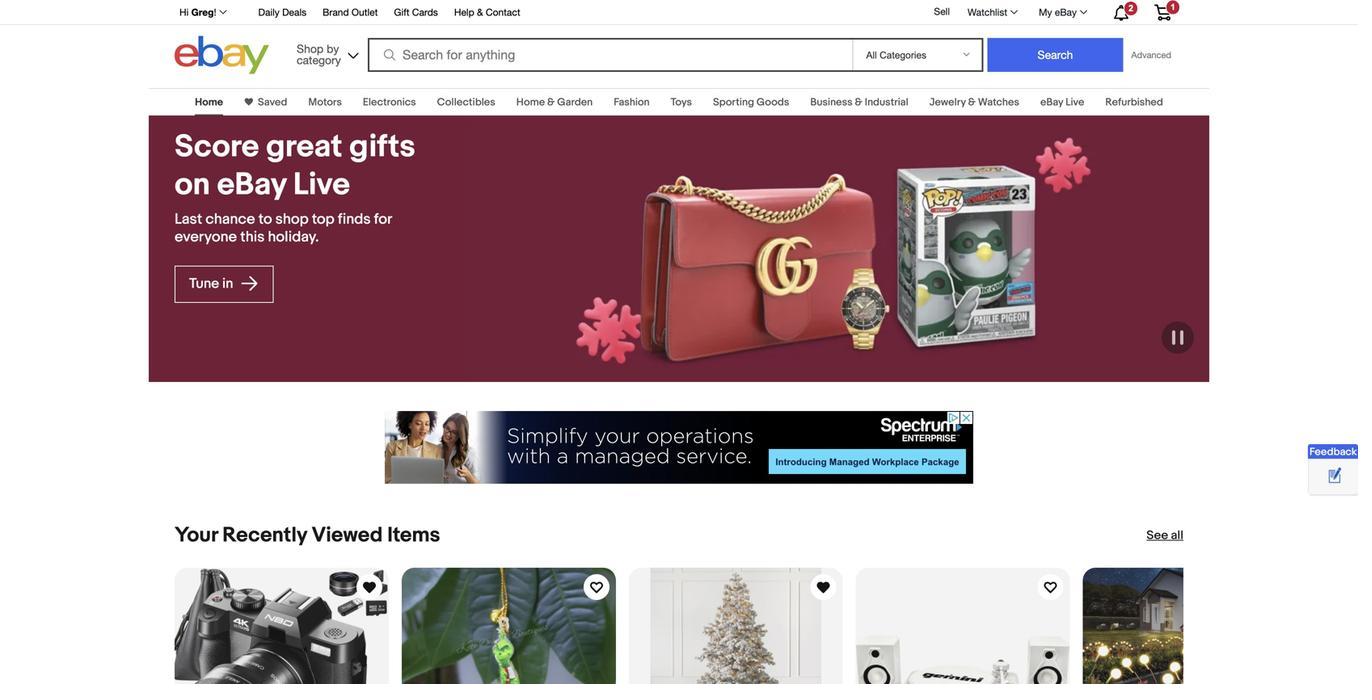 Task type: locate. For each thing, give the bounding box(es) containing it.
refurbished
[[1106, 96, 1163, 109]]

0 horizontal spatial live
[[293, 166, 350, 204]]

live left "refurbished" link
[[1066, 96, 1085, 109]]

advanced
[[1132, 50, 1172, 60]]

to
[[259, 211, 272, 228]]

0 horizontal spatial home
[[195, 96, 223, 109]]

& right business
[[855, 96, 863, 109]]

garden
[[557, 96, 593, 109]]

great
[[266, 129, 342, 166]]

jewelry
[[930, 96, 966, 109]]

last
[[175, 211, 202, 228]]

live up top at the left
[[293, 166, 350, 204]]

shop
[[297, 42, 324, 55]]

home & garden link
[[517, 96, 593, 109]]

1 vertical spatial live
[[293, 166, 350, 204]]

for
[[374, 211, 392, 228]]

home & garden
[[517, 96, 593, 109]]

1 home from the left
[[195, 96, 223, 109]]

& right 'help'
[[477, 6, 483, 18]]

home up the score
[[195, 96, 223, 109]]

watches
[[978, 96, 1020, 109]]

top
[[312, 211, 335, 228]]

live
[[1066, 96, 1085, 109], [293, 166, 350, 204]]

your
[[175, 524, 218, 549]]

ebay live link
[[1041, 96, 1085, 109]]

2 home from the left
[[517, 96, 545, 109]]

tune in link
[[175, 266, 274, 303]]

ebay right 'watches' on the top of page
[[1041, 96, 1064, 109]]

watchlist
[[968, 6, 1008, 18]]

fashion link
[[614, 96, 650, 109]]

score great gifts on ebay live last chance to shop top finds for everyone this holiday.
[[175, 129, 415, 246]]

& inside account navigation
[[477, 6, 483, 18]]

2 vertical spatial ebay
[[217, 166, 286, 204]]

ebay
[[1055, 6, 1077, 18], [1041, 96, 1064, 109], [217, 166, 286, 204]]

everyone
[[175, 229, 237, 246]]

None submit
[[988, 38, 1123, 72]]

by
[[327, 42, 339, 55]]

help & contact link
[[454, 4, 520, 22]]

sporting
[[713, 96, 754, 109]]

daily deals link
[[258, 4, 307, 22]]

1 horizontal spatial home
[[517, 96, 545, 109]]

business & industrial
[[811, 96, 909, 109]]

0 vertical spatial live
[[1066, 96, 1085, 109]]

this
[[240, 229, 265, 246]]

home for home & garden
[[517, 96, 545, 109]]

2 button
[[1100, 1, 1142, 23]]

brand outlet link
[[323, 4, 378, 22]]

ebay up to at the left top of page
[[217, 166, 286, 204]]

score great gifts on ebay live main content
[[0, 78, 1358, 685]]

ebay right the my
[[1055, 6, 1077, 18]]

home left garden
[[517, 96, 545, 109]]

viewed
[[312, 524, 383, 549]]

collectibles
[[437, 96, 495, 109]]

0 vertical spatial ebay
[[1055, 6, 1077, 18]]

!
[[214, 6, 216, 18]]

& left garden
[[547, 96, 555, 109]]

brand
[[323, 6, 349, 18]]

collectibles link
[[437, 96, 495, 109]]

ebay inside score great gifts on ebay live last chance to shop top finds for everyone this holiday.
[[217, 166, 286, 204]]

&
[[477, 6, 483, 18], [547, 96, 555, 109], [855, 96, 863, 109], [968, 96, 976, 109]]

greg
[[191, 6, 214, 18]]

shop by category
[[297, 42, 341, 67]]

daily
[[258, 6, 280, 18]]

none submit inside the shop by category banner
[[988, 38, 1123, 72]]

home
[[195, 96, 223, 109], [517, 96, 545, 109]]

electronics
[[363, 96, 416, 109]]

business & industrial link
[[811, 96, 909, 109]]

1
[[1171, 2, 1176, 12]]

in
[[222, 275, 233, 292]]

& right jewelry
[[968, 96, 976, 109]]

2
[[1129, 3, 1134, 13]]

ebay inside account navigation
[[1055, 6, 1077, 18]]

gifts
[[349, 129, 415, 166]]



Task type: describe. For each thing, give the bounding box(es) containing it.
contact
[[486, 6, 520, 18]]

toys link
[[671, 96, 692, 109]]

category
[[297, 53, 341, 67]]

& for home
[[547, 96, 555, 109]]

toys
[[671, 96, 692, 109]]

1 link
[[1145, 0, 1181, 23]]

sell
[[934, 6, 950, 17]]

score great gifts on ebay live link
[[175, 129, 443, 204]]

deals
[[282, 6, 307, 18]]

gift cards
[[394, 6, 438, 18]]

& for jewelry
[[968, 96, 976, 109]]

on
[[175, 166, 210, 204]]

advanced link
[[1123, 39, 1180, 71]]

brand outlet
[[323, 6, 378, 18]]

shop by category button
[[289, 36, 362, 71]]

& for business
[[855, 96, 863, 109]]

see all link
[[1147, 528, 1184, 544]]

cards
[[412, 6, 438, 18]]

industrial
[[865, 96, 909, 109]]

jewelry & watches link
[[930, 96, 1020, 109]]

finds
[[338, 211, 371, 228]]

electronics link
[[363, 96, 416, 109]]

chance
[[206, 211, 255, 228]]

daily deals
[[258, 6, 307, 18]]

gift
[[394, 6, 410, 18]]

gift cards link
[[394, 4, 438, 22]]

hi greg !
[[180, 6, 216, 18]]

my ebay link
[[1030, 2, 1095, 22]]

tune in
[[189, 275, 236, 292]]

saved link
[[253, 96, 287, 109]]

your recently viewed items link
[[175, 524, 440, 549]]

shop
[[275, 211, 309, 228]]

sporting goods link
[[713, 96, 789, 109]]

hi
[[180, 6, 189, 18]]

outlet
[[352, 6, 378, 18]]

my
[[1039, 6, 1052, 18]]

motors
[[308, 96, 342, 109]]

sell link
[[927, 6, 957, 17]]

home for home
[[195, 96, 223, 109]]

1 horizontal spatial live
[[1066, 96, 1085, 109]]

see
[[1147, 529, 1169, 543]]

motors link
[[308, 96, 342, 109]]

feedback
[[1310, 446, 1357, 459]]

tune
[[189, 275, 219, 292]]

holiday.
[[268, 229, 319, 246]]

sporting goods
[[713, 96, 789, 109]]

fashion
[[614, 96, 650, 109]]

recently
[[222, 524, 307, 549]]

saved
[[258, 96, 287, 109]]

items
[[387, 524, 440, 549]]

shop by category banner
[[171, 0, 1184, 78]]

score
[[175, 129, 259, 166]]

business
[[811, 96, 853, 109]]

goods
[[757, 96, 789, 109]]

jewelry & watches
[[930, 96, 1020, 109]]

account navigation
[[171, 0, 1184, 25]]

ebay live
[[1041, 96, 1085, 109]]

help & contact
[[454, 6, 520, 18]]

advertisement region
[[385, 412, 974, 484]]

refurbished link
[[1106, 96, 1163, 109]]

your recently viewed items
[[175, 524, 440, 549]]

Search for anything text field
[[370, 40, 849, 70]]

my ebay
[[1039, 6, 1077, 18]]

all
[[1171, 529, 1184, 543]]

1 vertical spatial ebay
[[1041, 96, 1064, 109]]

help
[[454, 6, 474, 18]]

watchlist link
[[959, 2, 1025, 22]]

see all
[[1147, 529, 1184, 543]]

& for help
[[477, 6, 483, 18]]

live inside score great gifts on ebay live last chance to shop top finds for everyone this holiday.
[[293, 166, 350, 204]]



Task type: vqa. For each thing, say whether or not it's contained in the screenshot.
the middle Phone
no



